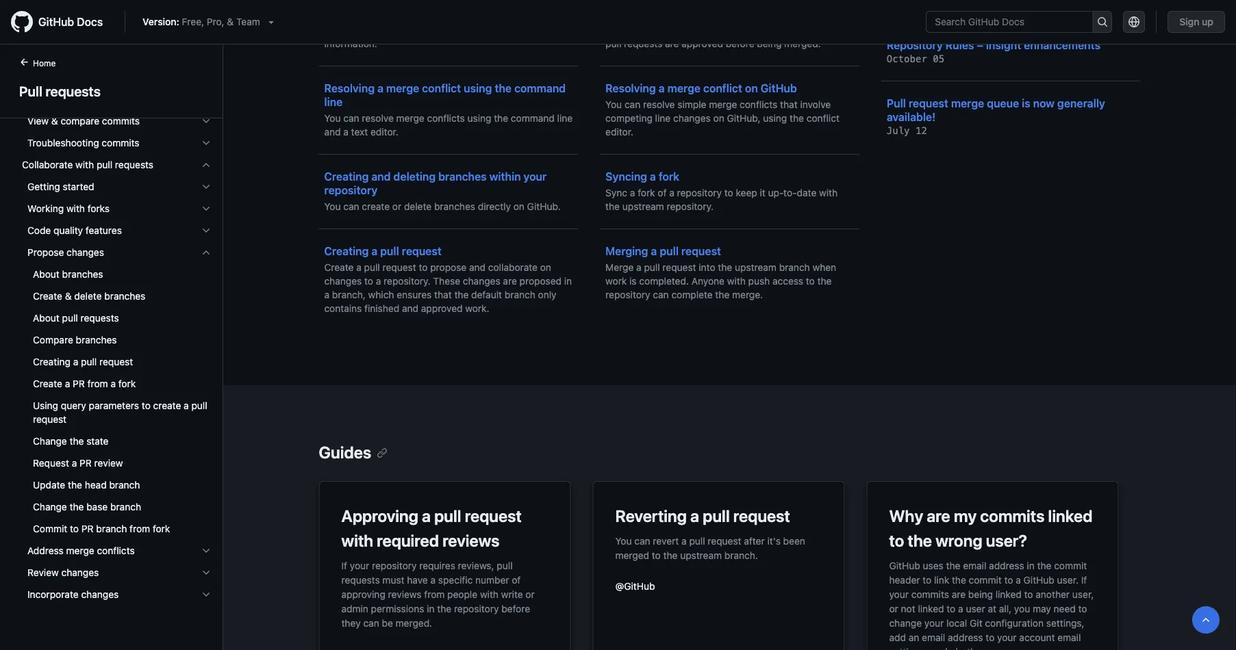 Task type: locate. For each thing, give the bounding box(es) containing it.
using
[[33, 400, 58, 412]]

0 horizontal spatial is
[[630, 276, 637, 287]]

resolve inside the resolving a merge conflict using the command line you can resolve merge conflicts using the command line and a text editor.
[[362, 113, 394, 124]]

requests inside if your repository requires reviews, pull requests must have a specific number of approving reviews from people with write or admin permissions in the repository before they can be merged.
[[342, 575, 380, 586]]

reverting a pull request
[[616, 507, 791, 526]]

github.
[[527, 201, 561, 212]]

0 horizontal spatial reviews
[[388, 589, 422, 600]]

from inside 'link'
[[87, 379, 108, 390]]

rules
[[946, 38, 975, 51]]

and left deleting at the top left of the page
[[372, 170, 391, 183]]

team
[[236, 16, 260, 27]]

and left text
[[324, 126, 341, 138]]

available!
[[887, 111, 936, 124]]

sc 9kayk9 0 image inside code quality features dropdown button
[[201, 225, 212, 236]]

number
[[475, 575, 509, 586]]

2 collaborate with pull requests element from the top
[[11, 176, 223, 606]]

github docs
[[38, 15, 103, 28]]

1 vertical spatial upstream
[[735, 262, 777, 273]]

or right write at left
[[526, 589, 535, 600]]

creating for repository
[[324, 170, 369, 183]]

1 horizontal spatial pull
[[887, 97, 906, 110]]

sc 9kayk9 0 image inside address merge conflicts dropdown button
[[201, 546, 212, 557]]

sc 9kayk9 0 image for working with forks
[[201, 203, 212, 214]]

2 horizontal spatial line
[[655, 113, 671, 124]]

1 vertical spatial that
[[434, 289, 452, 301]]

line inside resolving a merge conflict on github you can resolve simple merge conflicts that involve competing line changes on github, using the conflict editor.
[[655, 113, 671, 124]]

review
[[27, 568, 59, 579]]

creating down text
[[324, 170, 369, 183]]

0 vertical spatial repository.
[[667, 201, 714, 212]]

request up branch.
[[708, 536, 742, 547]]

change inside change the state link
[[33, 436, 67, 447]]

0 vertical spatial are
[[503, 276, 517, 287]]

user?
[[986, 532, 1028, 551]]

1 horizontal spatial editor.
[[606, 126, 634, 138]]

my
[[954, 507, 977, 526]]

to right parameters
[[142, 400, 151, 412]]

2 vertical spatial are
[[952, 589, 966, 600]]

0 vertical spatial in
[[564, 276, 572, 287]]

0 horizontal spatial from
[[87, 379, 108, 390]]

on
[[745, 82, 758, 95], [714, 113, 725, 124], [514, 201, 525, 212], [540, 262, 551, 273]]

troubleshooting
[[27, 137, 99, 149]]

editor. down competing
[[606, 126, 634, 138]]

1 resolving from the left
[[324, 82, 375, 95]]

about for about pull requests
[[33, 313, 59, 324]]

0 vertical spatial upstream
[[623, 201, 664, 212]]

1 horizontal spatial linked
[[996, 589, 1022, 600]]

1 vertical spatial creating
[[324, 245, 369, 258]]

0 horizontal spatial &
[[51, 115, 58, 127]]

1 editor. from the left
[[371, 126, 399, 138]]

merge inside the pull request merge queue is now generally available! july 12
[[952, 97, 985, 110]]

editor. right text
[[371, 126, 399, 138]]

2 horizontal spatial conflict
[[807, 113, 840, 124]]

branch down change the base branch link
[[96, 524, 127, 535]]

compare
[[33, 335, 73, 346]]

create down "about branches"
[[33, 291, 62, 302]]

branch for update the head branch
[[109, 480, 140, 491]]

1 horizontal spatial conflicts
[[427, 113, 465, 124]]

select language: current language is english image
[[1129, 16, 1140, 27]]

editor. inside the resolving a merge conflict using the command line you can resolve merge conflicts using the command line and a text editor.
[[371, 126, 399, 138]]

resolving up competing
[[606, 82, 656, 95]]

upstream up push
[[735, 262, 777, 273]]

collaborate with pull requests button
[[16, 154, 217, 176]]

pr inside commit to pr branch from fork link
[[81, 524, 94, 535]]

text
[[351, 126, 368, 138]]

change up request
[[33, 436, 67, 447]]

1 about from the top
[[33, 269, 59, 280]]

queue
[[987, 97, 1020, 110]]

1 vertical spatial if
[[1082, 575, 1087, 586]]

1 horizontal spatial resolving
[[606, 82, 656, 95]]

1 vertical spatial reviews
[[388, 589, 422, 600]]

within
[[490, 170, 521, 183]]

a inside using query parameters to create a pull request
[[184, 400, 189, 412]]

linked inside why are my commits linked to the wrong user?
[[1049, 507, 1093, 526]]

0 horizontal spatial address
[[948, 632, 984, 644]]

account
[[1020, 632, 1055, 644]]

pull inside the pull request merge queue is now generally available! july 12
[[887, 97, 906, 110]]

commits up user?
[[981, 507, 1045, 526]]

pull
[[19, 83, 42, 99], [887, 97, 906, 110]]

repository. inside creating a pull request create a pull request to propose and collaborate on changes to a repository. these changes are proposed in a branch, which ensures that the default branch only contains finished and approved work.
[[384, 276, 431, 287]]

0 vertical spatial pr
[[73, 379, 85, 390]]

0 vertical spatial change
[[33, 436, 67, 447]]

change up commit
[[33, 502, 67, 513]]

with inside merging a pull request merge a pull request into the upstream branch when work is completed. anyone with push access to the repository can complete the merge.
[[727, 276, 746, 287]]

2 change from the top
[[33, 502, 67, 513]]

delete inside 'create & delete branches' link
[[74, 291, 102, 302]]

address
[[27, 546, 64, 557]]

0 horizontal spatial resolving
[[324, 82, 375, 95]]

git
[[970, 618, 983, 629]]

1 change from the top
[[33, 436, 67, 447]]

& right view on the top left of the page
[[51, 115, 58, 127]]

sc 9kayk9 0 image inside collaborate with pull requests dropdown button
[[201, 160, 212, 171]]

to inside merging a pull request merge a pull request into the upstream branch when work is completed. anyone with push access to the repository can complete the merge.
[[806, 276, 815, 287]]

& for create & delete branches
[[65, 291, 72, 302]]

2 sc 9kayk9 0 image from the top
[[201, 182, 212, 193]]

pr inside create a pr from a fork 'link'
[[73, 379, 85, 390]]

propose changes button
[[16, 242, 217, 264]]

you
[[606, 99, 622, 110], [324, 113, 341, 124], [324, 201, 341, 212], [616, 536, 632, 547]]

forks
[[88, 203, 110, 214]]

3 sc 9kayk9 0 image from the top
[[201, 247, 212, 258]]

linked right not
[[918, 604, 944, 615]]

github inside resolving a merge conflict on github you can resolve simple merge conflicts that involve competing line changes on github, using the conflict editor.
[[761, 82, 797, 95]]

sc 9kayk9 0 image
[[201, 116, 212, 127], [201, 182, 212, 193], [201, 247, 212, 258]]

request up 'reviews,'
[[465, 507, 522, 526]]

to down revert
[[652, 550, 661, 561]]

2 vertical spatial in
[[427, 604, 435, 615]]

request up ensures
[[383, 262, 416, 273]]

with right 'date'
[[819, 187, 838, 199]]

resolve up text
[[362, 113, 394, 124]]

sc 9kayk9 0 image inside the troubleshooting commits dropdown button
[[201, 138, 212, 149]]

commits down link
[[912, 589, 950, 600]]

are inside creating a pull request create a pull request to propose and collaborate on changes to a repository. these changes are proposed in a branch, which ensures that the default branch only contains finished and approved work.
[[503, 276, 517, 287]]

merging a pull request merge a pull request into the upstream branch when work is completed. anyone with push access to the repository can complete the merge.
[[606, 245, 837, 301]]

reviews
[[443, 532, 500, 551], [388, 589, 422, 600]]

& right pro, on the left of the page
[[227, 16, 234, 27]]

2 sc 9kayk9 0 image from the top
[[201, 160, 212, 171]]

reviews up 'reviews,'
[[443, 532, 500, 551]]

0 horizontal spatial repository.
[[384, 276, 431, 287]]

change
[[33, 436, 67, 447], [33, 502, 67, 513]]

branches left directly
[[434, 201, 475, 212]]

fork down creating a pull request link
[[118, 379, 136, 390]]

0 vertical spatial from
[[87, 379, 108, 390]]

a inside approving a pull request with required reviews
[[422, 507, 431, 526]]

on up github,
[[745, 82, 758, 95]]

directly
[[478, 201, 511, 212]]

7 sc 9kayk9 0 image from the top
[[201, 590, 212, 601]]

you inside the resolving a merge conflict using the command line you can resolve merge conflicts using the command line and a text editor.
[[324, 113, 341, 124]]

from
[[87, 379, 108, 390], [130, 524, 150, 535], [424, 589, 445, 600]]

you inside creating and deleting branches within your repository you can create or delete branches directly on github.
[[324, 201, 341, 212]]

in inside creating a pull request create a pull request to propose and collaborate on changes to a repository. these changes are proposed in a branch, which ensures that the default branch only contains finished and approved work.
[[564, 276, 572, 287]]

12
[[916, 125, 928, 137]]

link
[[934, 575, 950, 586]]

create inside 'link'
[[33, 379, 62, 390]]

delete down deleting at the top left of the page
[[404, 201, 432, 212]]

address down user?
[[989, 560, 1025, 572]]

creating inside creating a pull request create a pull request to propose and collaborate on changes to a repository. these changes are proposed in a branch, which ensures that the default branch only contains finished and approved work.
[[324, 245, 369, 258]]

1 vertical spatial sc 9kayk9 0 image
[[201, 182, 212, 193]]

1 horizontal spatial repository.
[[667, 201, 714, 212]]

creating
[[324, 170, 369, 183], [324, 245, 369, 258], [33, 357, 71, 368]]

2 about from the top
[[33, 313, 59, 324]]

0 vertical spatial reviews
[[443, 532, 500, 551]]

pr up update the head branch
[[80, 458, 92, 469]]

1 sc 9kayk9 0 image from the top
[[201, 116, 212, 127]]

pull up view on the top left of the page
[[19, 83, 42, 99]]

creating down the compare
[[33, 357, 71, 368]]

linked
[[1049, 507, 1093, 526], [996, 589, 1022, 600], [918, 604, 944, 615]]

1 horizontal spatial reviews
[[443, 532, 500, 551]]

upstream
[[623, 201, 664, 212], [735, 262, 777, 273], [680, 550, 722, 561]]

working with forks
[[27, 203, 110, 214]]

can inside if your repository requires reviews, pull requests must have a specific number of approving reviews from people with write or admin permissions in the repository before they can be merged.
[[363, 618, 379, 629]]

0 horizontal spatial that
[[434, 289, 452, 301]]

requests up approving on the left of page
[[342, 575, 380, 586]]

branch inside merging a pull request merge a pull request into the upstream branch when work is completed. anyone with push access to the repository can complete the merge.
[[779, 262, 810, 273]]

1 horizontal spatial commit
[[1055, 560, 1087, 572]]

change inside change the base branch link
[[33, 502, 67, 513]]

change for change the base branch
[[33, 502, 67, 513]]

1 horizontal spatial conflict
[[704, 82, 743, 95]]

sc 9kayk9 0 image for address merge conflicts
[[201, 546, 212, 557]]

create for create a pr from a fork
[[33, 379, 62, 390]]

about inside about branches link
[[33, 269, 59, 280]]

your
[[524, 170, 547, 183], [350, 560, 369, 572], [890, 589, 909, 600], [925, 618, 944, 629], [998, 632, 1017, 644]]

a inside resolving a merge conflict on github you can resolve simple merge conflicts that involve competing line changes on github, using the conflict editor.
[[659, 82, 665, 95]]

1 vertical spatial conflicts
[[427, 113, 465, 124]]

about pull requests link
[[16, 308, 217, 330]]

your down header
[[890, 589, 909, 600]]

enhancements
[[1024, 38, 1101, 51]]

sc 9kayk9 0 image for incorporate changes
[[201, 590, 212, 601]]

sc 9kayk9 0 image inside view & compare commits dropdown button
[[201, 116, 212, 127]]

0 vertical spatial command
[[515, 82, 566, 95]]

0 vertical spatial is
[[1022, 97, 1031, 110]]

2 vertical spatial creating
[[33, 357, 71, 368]]

change the base branch
[[33, 502, 141, 513]]

2 editor. from the left
[[606, 126, 634, 138]]

with down approving
[[342, 532, 373, 551]]

branches up create & delete branches
[[62, 269, 103, 280]]

conflicts up github,
[[740, 99, 778, 110]]

2 horizontal spatial are
[[952, 589, 966, 600]]

0 horizontal spatial editor.
[[371, 126, 399, 138]]

create inside creating and deleting branches within your repository you can create or delete branches directly on github.
[[362, 201, 390, 212]]

sc 9kayk9 0 image inside working with forks dropdown button
[[201, 203, 212, 214]]

1 horizontal spatial if
[[1082, 575, 1087, 586]]

creating up branch,
[[324, 245, 369, 258]]

conflicts inside dropdown button
[[97, 546, 135, 557]]

about inside about pull requests link
[[33, 313, 59, 324]]

your up approving on the left of page
[[350, 560, 369, 572]]

repository. up 'into'
[[667, 201, 714, 212]]

linked up user.
[[1049, 507, 1093, 526]]

github,
[[727, 113, 761, 124]]

1 vertical spatial in
[[1027, 560, 1035, 572]]

can inside the resolving a merge conflict using the command line you can resolve merge conflicts using the command line and a text editor.
[[343, 113, 359, 124]]

with down number in the bottom of the page
[[480, 589, 499, 600]]

2 resolving from the left
[[606, 82, 656, 95]]

from inside if your repository requires reviews, pull requests must have a specific number of approving reviews from people with write or admin permissions in the repository before they can be merged.
[[424, 589, 445, 600]]

0 horizontal spatial resolve
[[362, 113, 394, 124]]

branch up access
[[779, 262, 810, 273]]

1 vertical spatial are
[[927, 507, 951, 526]]

repository. up ensures
[[384, 276, 431, 287]]

specific
[[438, 575, 473, 586]]

creating and deleting branches within your repository you can create or delete branches directly on github.
[[324, 170, 561, 212]]

1 vertical spatial about
[[33, 313, 59, 324]]

& for view & compare commits
[[51, 115, 58, 127]]

settings, down an
[[890, 647, 928, 651]]

reviews up permissions on the bottom left of the page
[[388, 589, 422, 600]]

1 horizontal spatial from
[[130, 524, 150, 535]]

2 propose changes element from the top
[[11, 264, 223, 541]]

2 horizontal spatial linked
[[1049, 507, 1093, 526]]

0 vertical spatial create
[[324, 262, 354, 273]]

6 sc 9kayk9 0 image from the top
[[201, 568, 212, 579]]

in
[[564, 276, 572, 287], [1027, 560, 1035, 572], [427, 604, 435, 615]]

upstream down reverting a pull request
[[680, 550, 722, 561]]

fork inside 'link'
[[118, 379, 136, 390]]

request
[[909, 97, 949, 110], [402, 245, 442, 258], [682, 245, 721, 258], [383, 262, 416, 273], [663, 262, 696, 273], [99, 357, 133, 368], [33, 414, 67, 425], [465, 507, 522, 526], [734, 507, 791, 526], [708, 536, 742, 547]]

pr down change the base branch
[[81, 524, 94, 535]]

1 horizontal spatial line
[[557, 113, 573, 124]]

2 vertical spatial upstream
[[680, 550, 722, 561]]

default
[[471, 289, 502, 301]]

on inside creating and deleting branches within your repository you can create or delete branches directly on github.
[[514, 201, 525, 212]]

when
[[813, 262, 837, 273]]

1 horizontal spatial upstream
[[680, 550, 722, 561]]

you can revert a pull request after it's been merged to the upstream branch.
[[616, 536, 806, 561]]

branch,
[[332, 289, 366, 301]]

1 collaborate with pull requests element from the top
[[11, 154, 223, 606]]

conflicts inside resolving a merge conflict on github you can resolve simple merge conflicts that involve competing line changes on github, using the conflict editor.
[[740, 99, 778, 110]]

resolving inside resolving a merge conflict on github you can resolve simple merge conflicts that involve competing line changes on github, using the conflict editor.
[[606, 82, 656, 95]]

1 vertical spatial change
[[33, 502, 67, 513]]

1 horizontal spatial in
[[564, 276, 572, 287]]

commits inside why are my commits linked to the wrong user?
[[981, 507, 1045, 526]]

request up propose at top
[[402, 245, 442, 258]]

of right sync in the top of the page
[[658, 187, 667, 199]]

scroll to top image
[[1201, 615, 1212, 626]]

1 horizontal spatial address
[[989, 560, 1025, 572]]

1 vertical spatial delete
[[74, 291, 102, 302]]

your right within
[[524, 170, 547, 183]]

1 vertical spatial resolve
[[362, 113, 394, 124]]

with inside approving a pull request with required reviews
[[342, 532, 373, 551]]

0 vertical spatial create
[[362, 201, 390, 212]]

4 sc 9kayk9 0 image from the top
[[201, 225, 212, 236]]

2 vertical spatial from
[[424, 589, 445, 600]]

propose
[[27, 247, 64, 258]]

0 vertical spatial about
[[33, 269, 59, 280]]

editor. inside resolving a merge conflict on github you can resolve simple merge conflicts that involve competing line changes on github, using the conflict editor.
[[606, 126, 634, 138]]

1 horizontal spatial create
[[362, 201, 390, 212]]

with up code quality features
[[66, 203, 85, 214]]

0 vertical spatial settings,
[[1047, 618, 1085, 629]]

2 horizontal spatial upstream
[[735, 262, 777, 273]]

linked up all,
[[996, 589, 1022, 600]]

2 vertical spatial sc 9kayk9 0 image
[[201, 247, 212, 258]]

view & compare commits
[[27, 115, 140, 127]]

2 horizontal spatial &
[[227, 16, 234, 27]]

resolving up text
[[324, 82, 375, 95]]

are left being
[[952, 589, 966, 600]]

an
[[909, 632, 920, 644]]

1 sc 9kayk9 0 image from the top
[[201, 138, 212, 149]]

0 horizontal spatial upstream
[[623, 201, 664, 212]]

creating a pull request link
[[16, 351, 217, 373]]

changes down address merge conflicts
[[61, 568, 99, 579]]

quality
[[53, 225, 83, 236]]

address up both.
[[948, 632, 984, 644]]

only
[[538, 289, 557, 301]]

approved
[[421, 303, 463, 314]]

commit up user.
[[1055, 560, 1087, 572]]

conflict for on
[[704, 82, 743, 95]]

1 horizontal spatial settings,
[[1047, 618, 1085, 629]]

at
[[988, 604, 997, 615]]

change for change the state
[[33, 436, 67, 447]]

being
[[969, 589, 993, 600]]

the inside if your repository requires reviews, pull requests must have a specific number of approving reviews from people with write or admin permissions in the repository before they can be merged.
[[437, 604, 452, 615]]

is right work
[[630, 276, 637, 287]]

create a pr from a fork
[[33, 379, 136, 390]]

request down using
[[33, 414, 67, 425]]

in inside if your repository requires reviews, pull requests must have a specific number of approving reviews from people with write or admin permissions in the repository before they can be merged.
[[427, 604, 435, 615]]

email up being
[[963, 560, 987, 572]]

resolving a merge conflict on github you can resolve simple merge conflicts that involve competing line changes on github, using the conflict editor.
[[606, 82, 840, 138]]

0 horizontal spatial in
[[427, 604, 435, 615]]

0 horizontal spatial delete
[[74, 291, 102, 302]]

to down why
[[890, 532, 905, 551]]

request up 'into'
[[682, 245, 721, 258]]

branch down 'request a pr review' 'link' at the bottom of the page
[[109, 480, 140, 491]]

2 vertical spatial &
[[65, 291, 72, 302]]

0 vertical spatial sc 9kayk9 0 image
[[201, 116, 212, 127]]

propose changes element containing about branches
[[11, 264, 223, 541]]

sc 9kayk9 0 image
[[201, 138, 212, 149], [201, 160, 212, 171], [201, 203, 212, 214], [201, 225, 212, 236], [201, 546, 212, 557], [201, 568, 212, 579], [201, 590, 212, 601]]

revert
[[653, 536, 679, 547]]

creating inside creating and deleting branches within your repository you can create or delete branches directly on github.
[[324, 170, 369, 183]]

requests down the troubleshooting commits dropdown button
[[115, 159, 154, 171]]

3 sc 9kayk9 0 image from the top
[[201, 203, 212, 214]]

0 horizontal spatial commit
[[969, 575, 1002, 586]]

email
[[963, 560, 987, 572], [922, 632, 946, 644], [1058, 632, 1081, 644]]

propose changes element
[[11, 242, 223, 541], [11, 264, 223, 541]]

create & delete branches link
[[16, 286, 217, 308]]

compare
[[61, 115, 99, 127]]

to inside syncing a fork sync a fork of a repository to keep it up-to-date with the upstream repository.
[[725, 187, 734, 199]]

1 vertical spatial repository.
[[384, 276, 431, 287]]

july 12 element
[[887, 125, 928, 137]]

1 horizontal spatial email
[[963, 560, 987, 572]]

must
[[383, 575, 405, 586]]

tooltip
[[1193, 607, 1220, 634]]

branches left within
[[439, 170, 487, 183]]

conflict inside the resolving a merge conflict using the command line you can resolve merge conflicts using the command line and a text editor.
[[422, 82, 461, 95]]

1 vertical spatial settings,
[[890, 647, 928, 651]]

with inside if your repository requires reviews, pull requests must have a specific number of approving reviews from people with write or admin permissions in the repository before they can be merged.
[[480, 589, 499, 600]]

upstream down sync in the top of the page
[[623, 201, 664, 212]]

branch inside creating a pull request create a pull request to propose and collaborate on changes to a repository. these changes are proposed in a branch, which ensures that the default branch only contains finished and approved work.
[[505, 289, 536, 301]]

merge
[[606, 262, 634, 273]]

pull inside you can revert a pull request after it's been merged to the upstream branch.
[[690, 536, 705, 547]]

and inside creating and deleting branches within your repository you can create or delete branches directly on github.
[[372, 170, 391, 183]]

0 horizontal spatial are
[[503, 276, 517, 287]]

1 vertical spatial pr
[[80, 458, 92, 469]]

sc 9kayk9 0 image for code quality features
[[201, 225, 212, 236]]

to up you
[[1025, 589, 1034, 600]]

that
[[780, 99, 798, 110], [434, 289, 452, 301]]

is inside merging a pull request merge a pull request into the upstream branch when work is completed. anyone with push access to the repository can complete the merge.
[[630, 276, 637, 287]]

have
[[407, 575, 428, 586]]

create up using
[[33, 379, 62, 390]]

1 vertical spatial of
[[512, 575, 521, 586]]

generally
[[1058, 97, 1106, 110]]

fork for create
[[118, 379, 136, 390]]

0 vertical spatial address
[[989, 560, 1025, 572]]

0 vertical spatial linked
[[1049, 507, 1093, 526]]

0 horizontal spatial linked
[[918, 604, 944, 615]]

incorporate
[[27, 590, 79, 601]]

using
[[464, 82, 492, 95], [468, 113, 492, 124], [763, 113, 787, 124]]

are down collaborate
[[503, 276, 517, 287]]

creating for pull
[[324, 245, 369, 258]]

0 horizontal spatial line
[[324, 96, 343, 109]]

sc 9kayk9 0 image inside 'review changes' dropdown button
[[201, 568, 212, 579]]

fork down syncing
[[638, 187, 655, 199]]

of up write at left
[[512, 575, 521, 586]]

pull up available!
[[887, 97, 906, 110]]

github docs link
[[11, 11, 114, 33]]

2 vertical spatial pr
[[81, 524, 94, 535]]

address
[[989, 560, 1025, 572], [948, 632, 984, 644]]

about down "propose"
[[33, 269, 59, 280]]

changes down simple
[[673, 113, 711, 124]]

october 05 element
[[887, 53, 945, 64]]

fork for commit
[[153, 524, 170, 535]]

collaborate with pull requests element containing getting started
[[11, 176, 223, 606]]

None search field
[[926, 11, 1113, 33]]

about up the compare
[[33, 313, 59, 324]]

sc 9kayk9 0 image inside the getting started dropdown button
[[201, 182, 212, 193]]

delete
[[404, 201, 432, 212], [74, 291, 102, 302]]

email down the need
[[1058, 632, 1081, 644]]

0 vertical spatial of
[[658, 187, 667, 199]]

in down user?
[[1027, 560, 1035, 572]]

repository rules – insight enhancements october 05
[[887, 38, 1101, 64]]

delete up the about pull requests
[[74, 291, 102, 302]]

0 vertical spatial creating
[[324, 170, 369, 183]]

can inside you can revert a pull request after it's been merged to the upstream branch.
[[635, 536, 651, 547]]

command
[[515, 82, 566, 95], [511, 113, 555, 124]]

merging
[[606, 245, 648, 258]]

1 propose changes element from the top
[[11, 242, 223, 541]]

repository down work
[[606, 289, 651, 301]]

about branches link
[[16, 264, 217, 286]]

to left keep on the right top of page
[[725, 187, 734, 199]]

resolving
[[324, 82, 375, 95], [606, 82, 656, 95]]

access
[[773, 276, 804, 287]]

2 horizontal spatial conflicts
[[740, 99, 778, 110]]

collaborate with pull requests element
[[11, 154, 223, 606], [11, 176, 223, 606]]

5 sc 9kayk9 0 image from the top
[[201, 546, 212, 557]]

0 vertical spatial conflicts
[[740, 99, 778, 110]]

0 horizontal spatial of
[[512, 575, 521, 586]]

pr inside 'request a pr review' 'link'
[[80, 458, 92, 469]]

0 horizontal spatial if
[[342, 560, 347, 572]]

0 vertical spatial resolve
[[643, 99, 675, 110]]

requests
[[45, 83, 101, 99], [115, 159, 154, 171], [81, 313, 119, 324], [342, 575, 380, 586]]

0 horizontal spatial conflicts
[[97, 546, 135, 557]]

2 vertical spatial conflicts
[[97, 546, 135, 557]]

fork down change the base branch link
[[153, 524, 170, 535]]

fork for syncing
[[638, 187, 655, 199]]



Task type: vqa. For each thing, say whether or not it's contained in the screenshot.
DevOps in the right of the page
no



Task type: describe. For each thing, give the bounding box(es) containing it.
are inside github uses the email address in the commit header to link the commit to a github user. if your commits are being linked to another user, or not linked to a user at all, you may need to change your local git configuration settings, add an email address to your account email settings, or do both.
[[952, 589, 966, 600]]

1 vertical spatial command
[[511, 113, 555, 124]]

collaborate
[[22, 159, 73, 171]]

requests inside dropdown button
[[115, 159, 154, 171]]

add
[[890, 632, 906, 644]]

pr for from
[[73, 379, 85, 390]]

update the head branch
[[33, 480, 140, 491]]

the inside resolving a merge conflict on github you can resolve simple merge conflicts that involve competing line changes on github, using the conflict editor.
[[790, 113, 804, 124]]

finished
[[365, 303, 400, 314]]

propose
[[430, 262, 467, 273]]

1 vertical spatial address
[[948, 632, 984, 644]]

about for about branches
[[33, 269, 59, 280]]

create a pr from a fork link
[[16, 373, 217, 395]]

resolve inside resolving a merge conflict on github you can resolve simple merge conflicts that involve competing line changes on github, using the conflict editor.
[[643, 99, 675, 110]]

using inside resolving a merge conflict on github you can resolve simple merge conflicts that involve competing line changes on github, using the conflict editor.
[[763, 113, 787, 124]]

request inside you can revert a pull request after it's been merged to the upstream branch.
[[708, 536, 742, 547]]

address merge conflicts button
[[16, 541, 217, 562]]

home
[[33, 58, 56, 68]]

admin
[[342, 604, 369, 615]]

you inside resolving a merge conflict on github you can resolve simple merge conflicts that involve competing line changes on github, using the conflict editor.
[[606, 99, 622, 110]]

upstream inside syncing a fork sync a fork of a repository to keep it up-to-date with the upstream repository.
[[623, 201, 664, 212]]

upstream inside you can revert a pull request after it's been merged to the upstream branch.
[[680, 550, 722, 561]]

0 vertical spatial commit
[[1055, 560, 1087, 572]]

with inside working with forks dropdown button
[[66, 203, 85, 214]]

resolving for line
[[324, 82, 375, 95]]

free,
[[182, 16, 204, 27]]

propose changes
[[27, 247, 104, 258]]

guides
[[319, 443, 371, 462]]

pull inside dropdown button
[[97, 159, 112, 171]]

pull requests link
[[16, 81, 206, 101]]

or left not
[[890, 604, 899, 615]]

sign
[[1180, 16, 1200, 27]]

they
[[342, 618, 361, 629]]

commit to pr branch from fork link
[[16, 519, 217, 541]]

user
[[966, 604, 986, 615]]

resolving a merge conflict using the command line you can resolve merge conflicts using the command line and a text editor.
[[324, 82, 573, 138]]

sc 9kayk9 0 image inside propose changes dropdown button
[[201, 247, 212, 258]]

requires
[[420, 560, 456, 572]]

0 horizontal spatial email
[[922, 632, 946, 644]]

version: free, pro, & team
[[143, 16, 260, 27]]

sc 9kayk9 0 image for review changes
[[201, 568, 212, 579]]

about branches
[[33, 269, 103, 280]]

repository inside syncing a fork sync a fork of a repository to keep it up-to-date with the upstream repository.
[[677, 187, 722, 199]]

merge inside dropdown button
[[66, 546, 94, 557]]

guides link
[[319, 443, 388, 462]]

pull for pull request merge queue is now generally available! july 12
[[887, 97, 906, 110]]

repository up the must
[[372, 560, 417, 572]]

of inside syncing a fork sync a fork of a repository to keep it up-to-date with the upstream repository.
[[658, 187, 667, 199]]

to down user,
[[1079, 604, 1088, 615]]

wrong
[[936, 532, 983, 551]]

in inside github uses the email address in the commit header to link the commit to a github user. if your commits are being linked to another user, or not linked to a user at all, you may need to change your local git configuration settings, add an email address to your account email settings, or do both.
[[1027, 560, 1035, 572]]

resolving for can
[[606, 82, 656, 95]]

docs
[[77, 15, 103, 28]]

create inside creating a pull request create a pull request to propose and collaborate on changes to a repository. these changes are proposed in a branch, which ensures that the default branch only contains finished and approved work.
[[324, 262, 354, 273]]

request inside approving a pull request with required reviews
[[465, 507, 522, 526]]

merged.
[[396, 618, 432, 629]]

are inside why are my commits linked to the wrong user?
[[927, 507, 951, 526]]

request up after
[[734, 507, 791, 526]]

changes up the default
[[463, 276, 501, 287]]

to left link
[[923, 575, 932, 586]]

not
[[901, 604, 916, 615]]

now
[[1034, 97, 1055, 110]]

changes down code quality features
[[67, 247, 104, 258]]

sc 9kayk9 0 image for collaborate with pull requests
[[201, 160, 212, 171]]

conflict for using
[[422, 82, 461, 95]]

commits down view & compare commits dropdown button
[[102, 137, 139, 149]]

to up address merge conflicts
[[70, 524, 79, 535]]

the inside change the base branch link
[[70, 502, 84, 513]]

and down ensures
[[402, 303, 419, 314]]

sc 9kayk9 0 image for working with forks
[[201, 182, 212, 193]]

create inside using query parameters to create a pull request
[[153, 400, 181, 412]]

can inside merging a pull request merge a pull request into the upstream branch when work is completed. anyone with push access to the repository can complete the merge.
[[653, 289, 669, 301]]

review changes button
[[16, 562, 217, 584]]

requests up compare
[[45, 83, 101, 99]]

view
[[27, 115, 49, 127]]

reverting
[[616, 507, 687, 526]]

repository down people
[[454, 604, 499, 615]]

the inside you can revert a pull request after it's been merged to the upstream branch.
[[664, 550, 678, 561]]

to left propose at top
[[419, 262, 428, 273]]

and inside the resolving a merge conflict using the command line you can resolve merge conflicts using the command line and a text editor.
[[324, 126, 341, 138]]

work.
[[465, 303, 489, 314]]

to inside you can revert a pull request after it's been merged to the upstream branch.
[[652, 550, 661, 561]]

to down configuration at bottom right
[[986, 632, 995, 644]]

can inside creating and deleting branches within your repository you can create or delete branches directly on github.
[[343, 201, 359, 212]]

with inside collaborate with pull requests dropdown button
[[75, 159, 94, 171]]

changes up branch,
[[324, 276, 362, 287]]

to inside using query parameters to create a pull request
[[142, 400, 151, 412]]

1 vertical spatial linked
[[996, 589, 1022, 600]]

propose changes element containing propose changes
[[11, 242, 223, 541]]

the inside why are my commits linked to the wrong user?
[[908, 532, 932, 551]]

repository. inside syncing a fork sync a fork of a repository to keep it up-to-date with the upstream repository.
[[667, 201, 714, 212]]

if inside github uses the email address in the commit header to link the commit to a github user. if your commits are being linked to another user, or not linked to a user at all, you may need to change your local git configuration settings, add an email address to your account email settings, or do both.
[[1082, 575, 1087, 586]]

github uses the email address in the commit header to link the commit to a github user. if your commits are being linked to another user, or not linked to a user at all, you may need to change your local git configuration settings, add an email address to your account email settings, or do both.
[[890, 560, 1094, 651]]

people
[[447, 589, 478, 600]]

fork right syncing
[[659, 170, 680, 183]]

push
[[749, 276, 770, 287]]

another
[[1036, 589, 1070, 600]]

0 vertical spatial &
[[227, 16, 234, 27]]

the inside syncing a fork sync a fork of a repository to keep it up-to-date with the upstream repository.
[[606, 201, 620, 212]]

can inside resolving a merge conflict on github you can resolve simple merge conflicts that involve competing line changes on github, using the conflict editor.
[[625, 99, 641, 110]]

branch for change the base branch
[[110, 502, 141, 513]]

collaborate with pull requests
[[22, 159, 154, 171]]

Search GitHub Docs search field
[[927, 12, 1093, 32]]

pull inside if your repository requires reviews, pull requests must have a specific number of approving reviews from people with write or admin permissions in the repository before they can be merged.
[[497, 560, 513, 572]]

state
[[86, 436, 109, 447]]

commits inside github uses the email address in the commit header to link the commit to a github user. if your commits are being linked to another user, or not linked to a user at all, you may need to change your local git configuration settings, add an email address to your account email settings, or do both.
[[912, 589, 950, 600]]

–
[[977, 38, 984, 51]]

approving a pull request with required reviews
[[342, 507, 522, 551]]

that inside resolving a merge conflict on github you can resolve simple merge conflicts that involve competing line changes on github, using the conflict editor.
[[780, 99, 798, 110]]

or inside creating and deleting branches within your repository you can create or delete branches directly on github.
[[392, 201, 402, 212]]

pull requests element
[[0, 50, 223, 649]]

using query parameters to create a pull request
[[33, 400, 207, 425]]

pr for branch
[[81, 524, 94, 535]]

requests inside propose changes element
[[81, 313, 119, 324]]

upstream inside merging a pull request merge a pull request into the upstream branch when work is completed. anyone with push access to the repository can complete the merge.
[[735, 262, 777, 273]]

header
[[890, 575, 920, 586]]

to up which
[[365, 276, 373, 287]]

of inside if your repository requires reviews, pull requests must have a specific number of approving reviews from people with write or admin permissions in the repository before they can be merged.
[[512, 575, 521, 586]]

creating inside 'pull requests' element
[[33, 357, 71, 368]]

the inside change the state link
[[70, 436, 84, 447]]

update the head branch link
[[16, 475, 217, 497]]

changes down 'review changes' dropdown button
[[81, 590, 119, 601]]

getting started button
[[16, 176, 217, 198]]

permissions
[[371, 604, 424, 615]]

or left do
[[930, 647, 940, 651]]

local
[[947, 618, 968, 629]]

branch for commit to pr branch from fork
[[96, 524, 127, 535]]

why are my commits linked to the wrong user?
[[890, 507, 1093, 551]]

create for create & delete branches
[[33, 291, 62, 302]]

a inside if your repository requires reviews, pull requests must have a specific number of approving reviews from people with write or admin permissions in the repository before they can be merged.
[[431, 575, 436, 586]]

approving
[[342, 507, 418, 526]]

repository inside merging a pull request merge a pull request into the upstream branch when work is completed. anyone with push access to the repository can complete the merge.
[[606, 289, 651, 301]]

with inside syncing a fork sync a fork of a repository to keep it up-to-date with the upstream repository.
[[819, 187, 838, 199]]

that inside creating a pull request create a pull request to propose and collaborate on changes to a repository. these changes are proposed in a branch, which ensures that the default branch only contains finished and approved work.
[[434, 289, 452, 301]]

on left github,
[[714, 113, 725, 124]]

branches inside "link"
[[76, 335, 117, 346]]

your down configuration at bottom right
[[998, 632, 1017, 644]]

search image
[[1097, 16, 1108, 27]]

delete inside creating and deleting branches within your repository you can create or delete branches directly on github.
[[404, 201, 432, 212]]

0 horizontal spatial settings,
[[890, 647, 928, 651]]

creating a pull request
[[33, 357, 133, 368]]

pull for pull requests
[[19, 83, 42, 99]]

collaborate with pull requests element containing collaborate with pull requests
[[11, 154, 223, 606]]

sc 9kayk9 0 image for troubleshooting commits
[[201, 138, 212, 149]]

your left "local"
[[925, 618, 944, 629]]

request up completed.
[[663, 262, 696, 273]]

commit
[[33, 524, 67, 535]]

commit to pr branch from fork
[[33, 524, 170, 535]]

to up "local"
[[947, 604, 956, 615]]

request inside using query parameters to create a pull request
[[33, 414, 67, 425]]

triangle down image
[[266, 16, 277, 27]]

code quality features button
[[16, 220, 217, 242]]

pr for review
[[80, 458, 92, 469]]

reviews,
[[458, 560, 494, 572]]

1 vertical spatial from
[[130, 524, 150, 535]]

features
[[86, 225, 122, 236]]

up
[[1202, 16, 1214, 27]]

pull inside using query parameters to create a pull request
[[192, 400, 207, 412]]

you inside you can revert a pull request after it's been merged to the upstream branch.
[[616, 536, 632, 547]]

your inside creating and deleting branches within your repository you can create or delete branches directly on github.
[[524, 170, 547, 183]]

commits up the troubleshooting commits dropdown button
[[102, 115, 140, 127]]

pull inside approving a pull request with required reviews
[[434, 507, 461, 526]]

date
[[797, 187, 817, 199]]

creating a pull request create a pull request to propose and collaborate on changes to a repository. these changes are proposed in a branch, which ensures that the default branch only contains finished and approved work.
[[324, 245, 572, 314]]

request inside the pull request merge queue is now generally available! july 12
[[909, 97, 949, 110]]

to inside why are my commits linked to the wrong user?
[[890, 532, 905, 551]]

reviews inside if your repository requires reviews, pull requests must have a specific number of approving reviews from people with write or admin permissions in the repository before they can be merged.
[[388, 589, 422, 600]]

the inside update the head branch link
[[68, 480, 82, 491]]

to up all,
[[1005, 575, 1014, 586]]

work
[[606, 276, 627, 287]]

address merge conflicts
[[27, 546, 135, 557]]

branches down about branches link
[[104, 291, 145, 302]]

repository
[[887, 38, 943, 51]]

been
[[784, 536, 806, 547]]

or inside if your repository requires reviews, pull requests must have a specific number of approving reviews from people with write or admin permissions in the repository before they can be merged.
[[526, 589, 535, 600]]

reviews inside approving a pull request with required reviews
[[443, 532, 500, 551]]

2 horizontal spatial email
[[1058, 632, 1081, 644]]

approving
[[342, 589, 386, 600]]

about pull requests
[[33, 313, 119, 324]]

user.
[[1058, 575, 1079, 586]]

if your repository requires reviews, pull requests must have a specific number of approving reviews from people with write or admin permissions in the repository before they can be merged.
[[342, 560, 535, 629]]

repository inside creating and deleting branches within your repository you can create or delete branches directly on github.
[[324, 184, 378, 197]]

and up the default
[[469, 262, 486, 273]]

user,
[[1073, 589, 1094, 600]]

if inside if your repository requires reviews, pull requests must have a specific number of approving reviews from people with write or admin permissions in the repository before they can be merged.
[[342, 560, 347, 572]]

uses
[[923, 560, 944, 572]]

your inside if your repository requires reviews, pull requests must have a specific number of approving reviews from people with write or admin permissions in the repository before they can be merged.
[[350, 560, 369, 572]]

request
[[33, 458, 69, 469]]

these
[[433, 276, 460, 287]]

request down compare branches "link" at left
[[99, 357, 133, 368]]

update
[[33, 480, 65, 491]]

into
[[699, 262, 716, 273]]

sync
[[606, 187, 628, 199]]

incorporate changes button
[[16, 584, 217, 606]]

insight
[[986, 38, 1022, 51]]

the inside creating a pull request create a pull request to propose and collaborate on changes to a repository. these changes are proposed in a branch, which ensures that the default branch only contains finished and approved work.
[[455, 289, 469, 301]]

@github
[[616, 581, 655, 592]]

merge.
[[732, 289, 763, 301]]

a inside you can revert a pull request after it's been merged to the upstream branch.
[[682, 536, 687, 547]]

working
[[27, 203, 64, 214]]

syncing a fork sync a fork of a repository to keep it up-to-date with the upstream repository.
[[606, 170, 838, 212]]

change
[[890, 618, 922, 629]]

conflicts inside the resolving a merge conflict using the command line you can resolve merge conflicts using the command line and a text editor.
[[427, 113, 465, 124]]

both.
[[956, 647, 979, 651]]

request a pr review
[[33, 458, 123, 469]]

is inside the pull request merge queue is now generally available! july 12
[[1022, 97, 1031, 110]]

sc 9kayk9 0 image for troubleshooting commits
[[201, 116, 212, 127]]

compare branches
[[33, 335, 117, 346]]

completed.
[[639, 276, 689, 287]]



